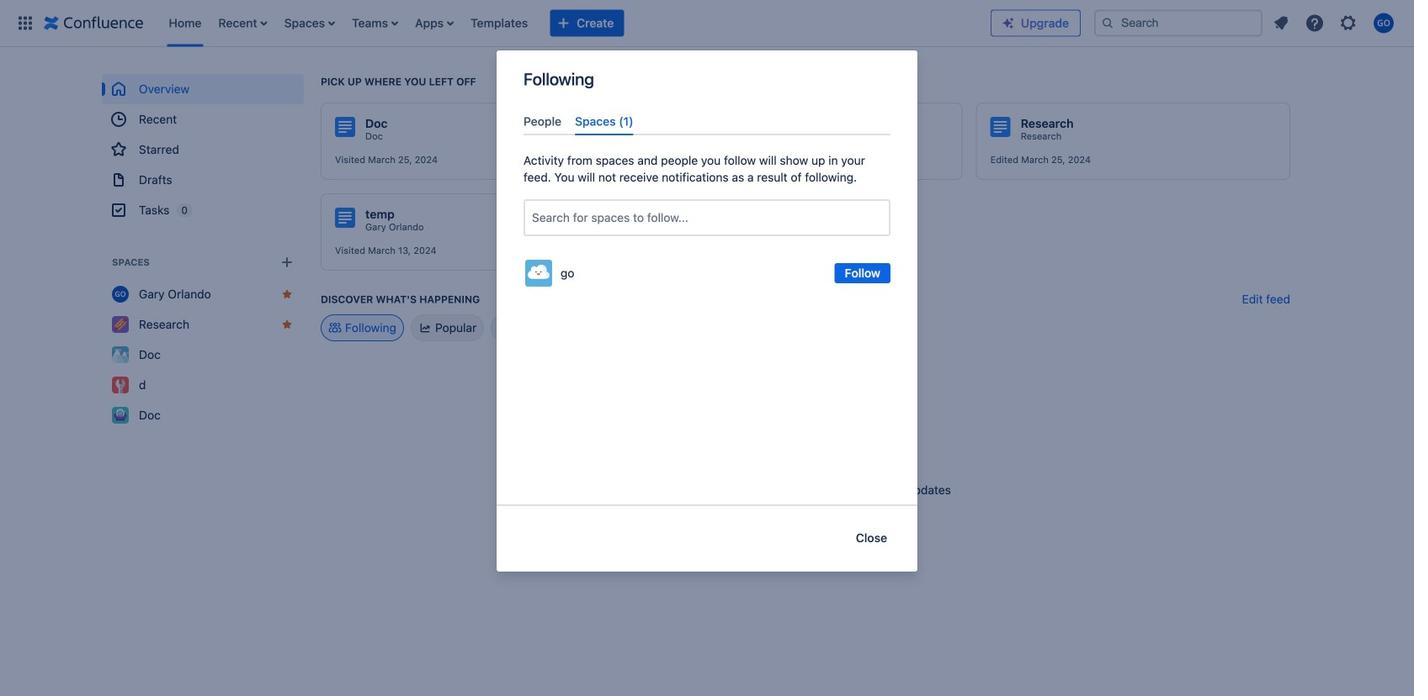 Task type: describe. For each thing, give the bounding box(es) containing it.
search image
[[1101, 16, 1114, 30]]

settings icon image
[[1338, 13, 1359, 33]]

create a space image
[[277, 253, 297, 273]]

2 list item from the left
[[347, 0, 403, 47]]

global element
[[10, 0, 991, 47]]

1 horizontal spatial list
[[1266, 8, 1404, 38]]

2 unstar this space image from the top
[[280, 318, 294, 332]]



Task type: vqa. For each thing, say whether or not it's contained in the screenshot.
"Jira Software" image
no



Task type: locate. For each thing, give the bounding box(es) containing it.
group
[[102, 74, 304, 226]]

1 list item from the left
[[213, 0, 272, 47]]

None search field
[[1094, 10, 1263, 37]]

0 horizontal spatial list item
[[213, 0, 272, 47]]

1 vertical spatial unstar this space image
[[280, 318, 294, 332]]

0 horizontal spatial list
[[160, 0, 991, 47]]

premium image
[[1002, 16, 1015, 30]]

1 horizontal spatial list item
[[347, 0, 403, 47]]

list
[[160, 0, 991, 47], [1266, 8, 1404, 38]]

list item
[[213, 0, 272, 47], [347, 0, 403, 47]]

None text field
[[532, 210, 535, 227]]

tab list
[[517, 108, 897, 136]]

1 unstar this space image from the top
[[280, 288, 294, 301]]

Search field
[[1094, 10, 1263, 37]]

dialog
[[497, 51, 917, 572]]

confluence image
[[44, 13, 144, 33], [44, 13, 144, 33]]

0 vertical spatial unstar this space image
[[280, 288, 294, 301]]

banner
[[0, 0, 1414, 47]]

unstar this space image
[[280, 288, 294, 301], [280, 318, 294, 332]]



